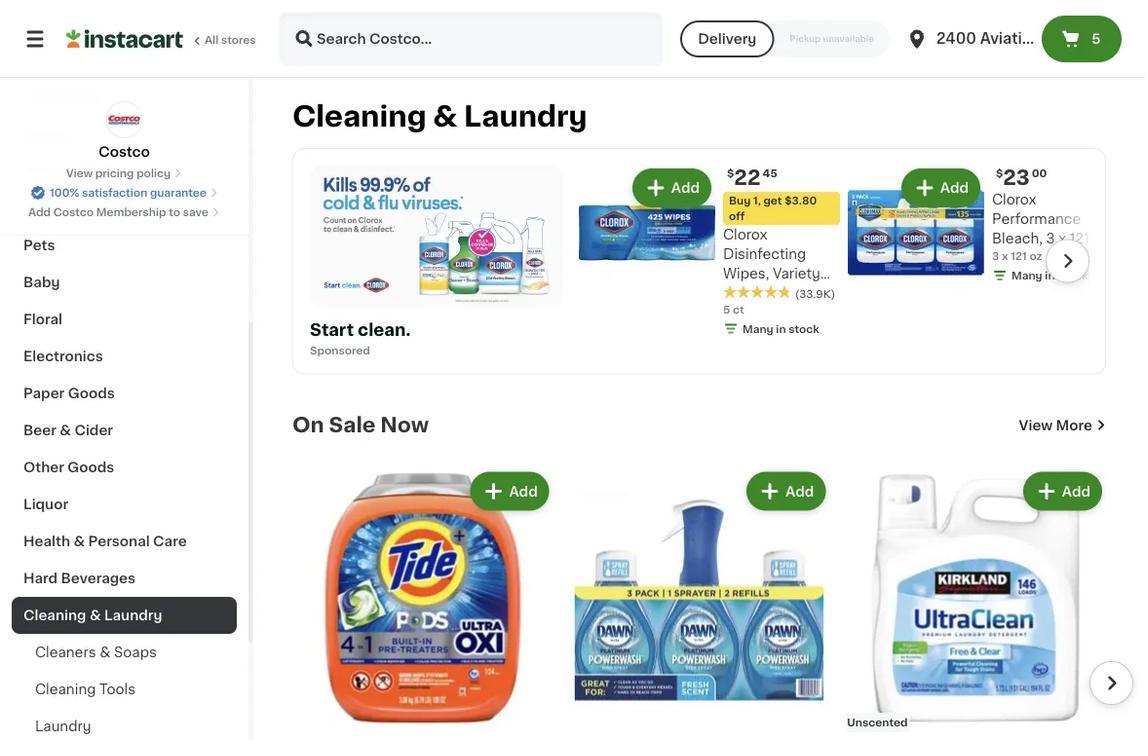 Task type: describe. For each thing, give the bounding box(es) containing it.
100%
[[50, 188, 79, 198]]

22
[[734, 167, 761, 188]]

to
[[169, 207, 180, 218]]

performance
[[992, 213, 1081, 226]]

clorox for clorox disinfecting wipes, variety pack, 425 wipes
[[723, 228, 768, 242]]

other goods
[[23, 461, 114, 475]]

liquor
[[23, 498, 68, 512]]

health
[[23, 535, 70, 549]]

costco logo image
[[106, 101, 143, 138]]

start
[[310, 321, 354, 338]]

now
[[380, 415, 429, 436]]

& for cleaners & soaps link
[[100, 646, 111, 660]]

2 product group from the left
[[569, 468, 830, 741]]

view for view more
[[1019, 418, 1053, 432]]

clorox disinfecting wipes, variety pack, 425 wipes
[[723, 228, 836, 300]]

start clean. spo nsored
[[310, 321, 411, 356]]

3 product group from the left
[[846, 468, 1106, 741]]

2400 aviation dr
[[937, 32, 1063, 46]]

beer & cider link
[[12, 412, 237, 449]]

100% satisfaction guarantee
[[50, 188, 207, 198]]

costco link
[[99, 101, 150, 162]]

snacks & candy link
[[12, 190, 237, 227]]

tools
[[99, 683, 135, 697]]

unscented
[[847, 718, 908, 729]]

guarantee
[[150, 188, 207, 198]]

baby
[[23, 276, 60, 290]]

other
[[23, 461, 64, 475]]

bakery link
[[12, 116, 237, 153]]

cleaning for cleaning & laundry link
[[23, 609, 86, 623]]

baby link
[[12, 264, 237, 301]]

personal
[[88, 535, 150, 549]]

pets link
[[12, 227, 237, 264]]

floral
[[23, 313, 62, 327]]

(33.9k)
[[796, 289, 836, 299]]

cleaning tools link
[[12, 672, 237, 709]]

candy
[[92, 202, 139, 215]]

5 ct
[[723, 304, 744, 315]]

45
[[763, 168, 778, 179]]

121 inside clorox performance bleach, 3 x 121 fl oz
[[1070, 232, 1090, 246]]

bakery
[[23, 128, 73, 141]]

liquor link
[[12, 486, 237, 524]]

on sale now
[[292, 415, 429, 436]]

meat & seafood link
[[12, 153, 237, 190]]

3 x 121 oz
[[992, 251, 1043, 262]]

$ for 22
[[727, 168, 734, 179]]

2400
[[937, 32, 977, 46]]

off
[[729, 211, 745, 222]]

save
[[183, 207, 209, 218]]

1 vertical spatial 3
[[992, 251, 999, 262]]

& for health & personal care link at the bottom left of page
[[73, 535, 85, 549]]

1 vertical spatial 121
[[1011, 251, 1027, 262]]

view more
[[1019, 418, 1093, 432]]

hard
[[23, 572, 58, 586]]

1 vertical spatial costco
[[53, 207, 94, 218]]

& for meat & seafood link
[[63, 165, 74, 178]]

care
[[153, 535, 187, 549]]

1 vertical spatial many
[[743, 324, 774, 334]]

beer & cider
[[23, 424, 113, 438]]

goods for other goods
[[68, 461, 114, 475]]

laundry link
[[12, 709, 237, 741]]

view pricing policy
[[66, 168, 171, 179]]

floral link
[[12, 301, 237, 338]]

aviation
[[980, 32, 1042, 46]]

other goods link
[[12, 449, 237, 486]]

1 horizontal spatial many in stock
[[1012, 271, 1089, 281]]

health & personal care link
[[12, 524, 237, 561]]

instacart logo image
[[66, 27, 183, 51]]

variety
[[773, 267, 821, 281]]

2400 aviation dr button
[[906, 12, 1063, 66]]

ct
[[733, 304, 744, 315]]

on sale now link
[[292, 414, 429, 437]]

sale
[[329, 415, 376, 436]]

1 horizontal spatial laundry
[[104, 609, 162, 623]]

1 vertical spatial in
[[776, 324, 786, 334]]

$ 23 00
[[996, 167, 1048, 188]]

1,
[[754, 195, 761, 206]]

meat
[[23, 165, 60, 178]]

spo
[[310, 345, 332, 356]]

425
[[764, 287, 790, 300]]

membership
[[96, 207, 166, 218]]

seafood
[[78, 165, 136, 178]]

goods for paper goods
[[68, 387, 115, 401]]

$ 22 45
[[727, 167, 778, 188]]

paper
[[23, 387, 65, 401]]



Task type: vqa. For each thing, say whether or not it's contained in the screenshot.
the top Cleaning & Laundry
yes



Task type: locate. For each thing, give the bounding box(es) containing it.
clorox inside clorox disinfecting wipes, variety pack, 425 wipes
[[723, 228, 768, 242]]

0 horizontal spatial 5
[[723, 304, 730, 315]]

all stores link
[[66, 12, 257, 66]]

1 goods from the top
[[68, 387, 115, 401]]

oz inside clorox performance bleach, 3 x 121 fl oz
[[992, 252, 1008, 265]]

paper goods
[[23, 387, 115, 401]]

stores
[[221, 35, 256, 45]]

kills 99.9% of cold & flu viruses. image
[[310, 165, 563, 307]]

&
[[433, 103, 457, 131], [63, 165, 74, 178], [78, 202, 89, 215], [60, 424, 71, 438], [73, 535, 85, 549], [90, 609, 101, 623], [100, 646, 111, 660]]

0 horizontal spatial costco
[[53, 207, 94, 218]]

delivery button
[[681, 20, 774, 58]]

add button
[[634, 171, 710, 206], [904, 171, 979, 206], [472, 474, 548, 509], [749, 474, 824, 509], [1025, 474, 1101, 509]]

& up 100%
[[63, 165, 74, 178]]

wipes
[[794, 287, 836, 300]]

goods down cider
[[68, 461, 114, 475]]

1 horizontal spatial 3
[[1047, 232, 1055, 246]]

1 horizontal spatial 121
[[1070, 232, 1090, 246]]

2 $ from the left
[[996, 168, 1003, 179]]

2 vertical spatial cleaning
[[35, 683, 96, 697]]

2 vertical spatial laundry
[[35, 720, 91, 734]]

Search field
[[281, 14, 661, 64]]

$3.80
[[785, 195, 817, 206]]

service type group
[[681, 20, 890, 58]]

paper goods link
[[12, 375, 237, 412]]

0 horizontal spatial 121
[[1011, 251, 1027, 262]]

laundry inside 'link'
[[35, 720, 91, 734]]

cleaning & laundry
[[292, 103, 588, 131], [23, 609, 162, 623]]

1 $ from the left
[[727, 168, 734, 179]]

pets
[[23, 239, 55, 252]]

& left soaps
[[100, 646, 111, 660]]

& inside cleaners & soaps link
[[100, 646, 111, 660]]

laundry down cleaning tools
[[35, 720, 91, 734]]

3 down bleach,
[[992, 251, 999, 262]]

1 horizontal spatial view
[[1019, 418, 1053, 432]]

hard beverages link
[[12, 561, 237, 598]]

clorox inside clorox performance bleach, 3 x 121 fl oz
[[992, 193, 1037, 207]]

0 horizontal spatial product group
[[292, 468, 553, 741]]

1 horizontal spatial x
[[1059, 232, 1067, 246]]

pricing
[[95, 168, 134, 179]]

view pricing policy link
[[66, 166, 182, 181]]

0 horizontal spatial clorox
[[723, 228, 768, 242]]

frozen
[[23, 54, 71, 67]]

1 vertical spatial laundry
[[104, 609, 162, 623]]

cleaning
[[292, 103, 427, 131], [23, 609, 86, 623], [35, 683, 96, 697]]

& right health
[[73, 535, 85, 549]]

clorox down off
[[723, 228, 768, 242]]

0 vertical spatial many in stock
[[1012, 271, 1089, 281]]

buy 1, get $3.80 off
[[729, 195, 817, 222]]

121 left the fl
[[1070, 232, 1090, 246]]

0 horizontal spatial laundry
[[35, 720, 91, 734]]

0 vertical spatial view
[[66, 168, 93, 179]]

many down 3 x 121 oz
[[1012, 271, 1043, 281]]

clorox performance bleach, 3 x 121 fl oz
[[992, 193, 1102, 265]]

None search field
[[279, 12, 663, 66]]

in down clorox performance bleach, 3 x 121 fl oz
[[1045, 271, 1055, 281]]

goods
[[68, 387, 115, 401], [68, 461, 114, 475]]

1 vertical spatial many in stock
[[743, 324, 820, 334]]

in
[[1045, 271, 1055, 281], [776, 324, 786, 334]]

cleaning & laundry link
[[12, 598, 237, 635]]

household
[[23, 91, 100, 104]]

1 vertical spatial cleaning & laundry
[[23, 609, 162, 623]]

x down bleach,
[[1002, 251, 1009, 262]]

health & personal care
[[23, 535, 187, 549]]

electronics link
[[12, 338, 237, 375]]

★★★★★
[[723, 286, 792, 299], [723, 286, 792, 299]]

2 horizontal spatial laundry
[[464, 103, 588, 131]]

3 down performance
[[1047, 232, 1055, 246]]

1 horizontal spatial $
[[996, 168, 1003, 179]]

1 horizontal spatial 5
[[1092, 32, 1101, 46]]

product group
[[292, 468, 553, 741], [569, 468, 830, 741], [846, 468, 1106, 741]]

snacks & candy
[[23, 202, 139, 215]]

policy
[[137, 168, 171, 179]]

household link
[[12, 79, 237, 116]]

& inside the snacks & candy link
[[78, 202, 89, 215]]

0 vertical spatial stock
[[1058, 271, 1089, 281]]

view more link
[[1019, 416, 1106, 435]]

0 vertical spatial 3
[[1047, 232, 1055, 246]]

1 vertical spatial x
[[1002, 251, 1009, 262]]

disinfecting
[[723, 248, 806, 261]]

& for cleaning & laundry link
[[90, 609, 101, 623]]

& inside cleaning & laundry link
[[90, 609, 101, 623]]

$ for 23
[[996, 168, 1003, 179]]

costco
[[99, 145, 150, 159], [53, 207, 94, 218]]

all
[[205, 35, 219, 45]]

0 horizontal spatial stock
[[789, 324, 820, 334]]

& for the snacks & candy link
[[78, 202, 89, 215]]

0 vertical spatial laundry
[[464, 103, 588, 131]]

0 vertical spatial cleaning & laundry
[[292, 103, 588, 131]]

0 vertical spatial 5
[[1092, 32, 1101, 46]]

item carousel region
[[265, 460, 1134, 741]]

view left more
[[1019, 418, 1053, 432]]

laundry up soaps
[[104, 609, 162, 623]]

stock down clorox performance bleach, 3 x 121 fl oz
[[1058, 271, 1089, 281]]

x inside clorox performance bleach, 3 x 121 fl oz
[[1059, 232, 1067, 246]]

laundry down search field
[[464, 103, 588, 131]]

0 horizontal spatial in
[[776, 324, 786, 334]]

23
[[1003, 167, 1030, 188]]

0 vertical spatial 121
[[1070, 232, 1090, 246]]

costco up view pricing policy link at the left
[[99, 145, 150, 159]]

1 horizontal spatial stock
[[1058, 271, 1089, 281]]

& inside health & personal care link
[[73, 535, 85, 549]]

goods inside "link"
[[68, 461, 114, 475]]

3
[[1047, 232, 1055, 246], [992, 251, 999, 262]]

& right beer
[[60, 424, 71, 438]]

2 goods from the top
[[68, 461, 114, 475]]

many in stock down 425
[[743, 324, 820, 334]]

x down performance
[[1059, 232, 1067, 246]]

5 for 5 ct
[[723, 304, 730, 315]]

add costco membership to save
[[28, 207, 209, 218]]

0 horizontal spatial 3
[[992, 251, 999, 262]]

5 for 5
[[1092, 32, 1101, 46]]

cleaners & soaps link
[[12, 635, 237, 672]]

1 vertical spatial 5
[[723, 304, 730, 315]]

nsored
[[332, 345, 370, 356]]

add inside add costco membership to save link
[[28, 207, 51, 218]]

pack,
[[723, 287, 760, 300]]

clean.
[[358, 321, 411, 338]]

stock down (33.9k)
[[789, 324, 820, 334]]

view for view pricing policy
[[66, 168, 93, 179]]

0 horizontal spatial view
[[66, 168, 93, 179]]

goods up cider
[[68, 387, 115, 401]]

many down ct
[[743, 324, 774, 334]]

cleaning tools
[[35, 683, 135, 697]]

1 horizontal spatial oz
[[1030, 251, 1043, 262]]

1 product group from the left
[[292, 468, 553, 741]]

1 horizontal spatial costco
[[99, 145, 150, 159]]

& down 100%
[[78, 202, 89, 215]]

& inside meat & seafood link
[[63, 165, 74, 178]]

0 vertical spatial x
[[1059, 232, 1067, 246]]

cleaning for cleaning tools link at left bottom
[[35, 683, 96, 697]]

1 horizontal spatial many
[[1012, 271, 1043, 281]]

2 horizontal spatial product group
[[846, 468, 1106, 741]]

0 vertical spatial goods
[[68, 387, 115, 401]]

clorox for clorox performance bleach, 3 x 121 fl oz
[[992, 193, 1037, 207]]

laundry
[[464, 103, 588, 131], [104, 609, 162, 623], [35, 720, 91, 734]]

1 horizontal spatial cleaning & laundry
[[292, 103, 588, 131]]

electronics
[[23, 350, 103, 364]]

& down search field
[[433, 103, 457, 131]]

& up 'cleaners & soaps'
[[90, 609, 101, 623]]

1 horizontal spatial clorox
[[992, 193, 1037, 207]]

1 vertical spatial stock
[[789, 324, 820, 334]]

0 vertical spatial clorox
[[992, 193, 1037, 207]]

on
[[292, 415, 324, 436]]

costco down 100%
[[53, 207, 94, 218]]

delivery
[[698, 32, 757, 46]]

$ inside $ 22 45
[[727, 168, 734, 179]]

3 inside clorox performance bleach, 3 x 121 fl oz
[[1047, 232, 1055, 246]]

0 horizontal spatial $
[[727, 168, 734, 179]]

0 horizontal spatial many
[[743, 324, 774, 334]]

0 vertical spatial in
[[1045, 271, 1055, 281]]

5 right dr
[[1092, 32, 1101, 46]]

many in stock
[[1012, 271, 1089, 281], [743, 324, 820, 334]]

many
[[1012, 271, 1043, 281], [743, 324, 774, 334]]

0 vertical spatial costco
[[99, 145, 150, 159]]

add
[[671, 181, 700, 195], [941, 181, 969, 195], [28, 207, 51, 218], [509, 485, 538, 498], [786, 485, 814, 498], [1062, 485, 1091, 498]]

many in stock down 3 x 121 oz
[[1012, 271, 1089, 281]]

100% satisfaction guarantee button
[[30, 181, 218, 201]]

get
[[764, 195, 782, 206]]

add costco membership to save link
[[28, 205, 220, 220]]

cider
[[75, 424, 113, 438]]

& inside "beer & cider" link
[[60, 424, 71, 438]]

121 down bleach,
[[1011, 251, 1027, 262]]

meat & seafood
[[23, 165, 136, 178]]

beverages
[[61, 572, 136, 586]]

1 vertical spatial view
[[1019, 418, 1053, 432]]

all stores
[[205, 35, 256, 45]]

00
[[1032, 168, 1048, 179]]

clorox
[[992, 193, 1037, 207], [723, 228, 768, 242]]

5 inside button
[[1092, 32, 1101, 46]]

dr
[[1045, 32, 1063, 46]]

1 vertical spatial cleaning
[[23, 609, 86, 623]]

cleaning & laundry up 'cleaners & soaps'
[[23, 609, 162, 623]]

& for "beer & cider" link
[[60, 424, 71, 438]]

0 horizontal spatial cleaning & laundry
[[23, 609, 162, 623]]

1 horizontal spatial in
[[1045, 271, 1055, 281]]

oz
[[1030, 251, 1043, 262], [992, 252, 1008, 265]]

wipes,
[[723, 267, 769, 281]]

0 horizontal spatial x
[[1002, 251, 1009, 262]]

1 horizontal spatial product group
[[569, 468, 830, 741]]

$ up buy at top
[[727, 168, 734, 179]]

$ inside '$ 23 00'
[[996, 168, 1003, 179]]

satisfaction
[[82, 188, 147, 198]]

0 horizontal spatial many in stock
[[743, 324, 820, 334]]

beer
[[23, 424, 56, 438]]

snacks
[[23, 202, 74, 215]]

frozen link
[[12, 42, 237, 79]]

cleaning & laundry down search field
[[292, 103, 588, 131]]

5 button
[[1042, 16, 1122, 62]]

soaps
[[114, 646, 157, 660]]

0 horizontal spatial oz
[[992, 252, 1008, 265]]

buy
[[729, 195, 751, 206]]

view up 100%
[[66, 168, 93, 179]]

hard beverages
[[23, 572, 136, 586]]

clorox down the 23 on the top of page
[[992, 193, 1037, 207]]

0 vertical spatial cleaning
[[292, 103, 427, 131]]

0 vertical spatial many
[[1012, 271, 1043, 281]]

more
[[1056, 418, 1093, 432]]

1 vertical spatial clorox
[[723, 228, 768, 242]]

$ left 00
[[996, 168, 1003, 179]]

cleaners & soaps
[[35, 646, 157, 660]]

in down 425
[[776, 324, 786, 334]]

1 vertical spatial goods
[[68, 461, 114, 475]]

5 left ct
[[723, 304, 730, 315]]



